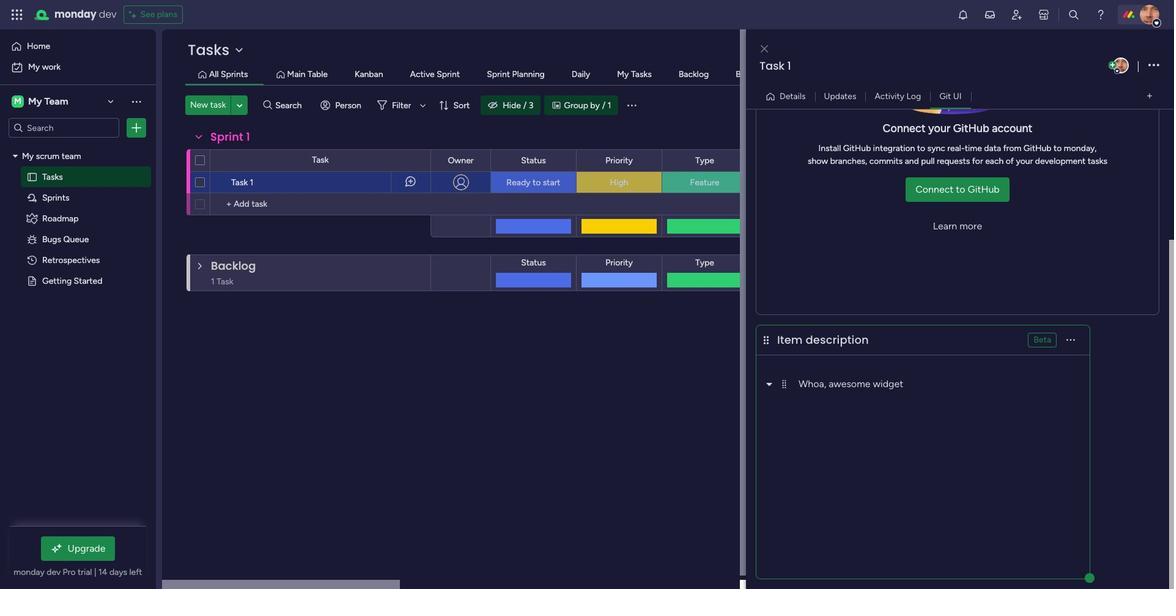 Task type: describe. For each thing, give the bounding box(es) containing it.
whoa,
[[799, 378, 827, 390]]

angle down image
[[237, 101, 243, 110]]

trial
[[78, 567, 92, 578]]

monday for monday dev
[[54, 7, 96, 21]]

to up the pull
[[918, 143, 926, 154]]

1 horizontal spatial menu image
[[780, 379, 789, 389]]

ui
[[954, 91, 962, 101]]

all sprints button
[[206, 68, 251, 81]]

install github integration to sync real-time data from github to monday, show branches, commits and pull requests for each of your development tasks
[[808, 143, 1108, 166]]

Search in workspace field
[[26, 121, 102, 135]]

Sprint 1 field
[[207, 129, 253, 145]]

dev for monday dev pro trial | 14 days left
[[47, 567, 61, 578]]

Backlog field
[[208, 258, 259, 274]]

connect for connect your github account
[[883, 122, 926, 135]]

14
[[99, 567, 107, 578]]

sync
[[928, 143, 946, 154]]

sprint for sprint 1
[[211, 129, 243, 144]]

all sprints
[[209, 69, 248, 80]]

team
[[44, 95, 68, 107]]

task inside field
[[760, 58, 785, 73]]

workspace selection element
[[12, 94, 70, 109]]

my for my team
[[28, 95, 42, 107]]

sprint inside button
[[437, 69, 460, 80]]

tab list containing all sprints
[[185, 65, 1150, 85]]

main table
[[287, 69, 328, 80]]

install
[[819, 143, 842, 154]]

list box containing my scrum team
[[0, 143, 156, 456]]

home
[[27, 41, 50, 51]]

to up development
[[1054, 143, 1063, 154]]

arrow down image
[[416, 98, 430, 113]]

and
[[905, 156, 920, 166]]

to inside button
[[957, 184, 966, 195]]

log
[[907, 91, 922, 101]]

time
[[965, 143, 983, 154]]

updates
[[825, 91, 857, 101]]

sprint planning
[[487, 69, 545, 80]]

main
[[287, 69, 306, 80]]

home link
[[7, 37, 149, 56]]

tasks inside list box
[[42, 171, 63, 182]]

connect your github account
[[883, 122, 1033, 135]]

updates button
[[815, 87, 866, 106]]

plans
[[157, 9, 177, 20]]

by
[[591, 100, 600, 110]]

2 status field from the top
[[518, 256, 549, 270]]

workspace options image
[[130, 95, 143, 108]]

priority for 1st the priority field from the bottom
[[606, 258, 633, 268]]

learn more button
[[924, 214, 993, 239]]

description
[[806, 332, 869, 348]]

my for my scrum team
[[22, 151, 34, 161]]

james peterson image
[[1141, 5, 1160, 24]]

priority for first the priority field
[[606, 155, 633, 166]]

table
[[308, 69, 328, 80]]

account
[[993, 122, 1033, 135]]

person button
[[316, 95, 369, 115]]

update feed image
[[985, 9, 997, 21]]

1 horizontal spatial task
[[312, 155, 329, 165]]

filter
[[392, 100, 412, 110]]

close image
[[761, 44, 769, 54]]

0 vertical spatial tasks
[[188, 40, 230, 60]]

my for my tasks
[[618, 69, 629, 80]]

notifications image
[[958, 9, 970, 21]]

backlog for backlog button
[[679, 69, 709, 80]]

+ Add task text field
[[217, 197, 425, 212]]

3
[[529, 100, 534, 110]]

v2 search image
[[263, 98, 272, 112]]

sprint for sprint planning
[[487, 69, 510, 80]]

start
[[543, 177, 561, 188]]

git ui
[[940, 91, 962, 101]]

tasks
[[1088, 156, 1108, 166]]

daily button
[[569, 68, 594, 81]]

dapulse addbtn image
[[1109, 61, 1117, 69]]

github inside connect to github button
[[968, 184, 1000, 195]]

options image
[[1149, 57, 1160, 74]]

type for 1st type field from the bottom of the page
[[696, 258, 715, 268]]

work
[[42, 62, 61, 72]]

item description
[[778, 332, 869, 348]]

0 vertical spatial menu image
[[626, 99, 639, 111]]

connect to github button
[[906, 177, 1010, 202]]

monday,
[[1065, 143, 1097, 154]]

active sprint button
[[407, 68, 463, 81]]

hide / 3
[[503, 100, 534, 110]]

my team
[[28, 95, 68, 107]]

my scrum team
[[22, 151, 81, 161]]

for
[[973, 156, 984, 166]]

sprints inside button
[[221, 69, 248, 80]]

item
[[778, 332, 803, 348]]

|
[[94, 567, 96, 578]]

data
[[985, 143, 1002, 154]]

options image
[[130, 122, 143, 134]]

new task button
[[185, 95, 231, 115]]

2 / from the left
[[603, 100, 606, 110]]

0 horizontal spatial sprints
[[42, 192, 69, 203]]

left
[[129, 567, 142, 578]]

upgrade button
[[41, 537, 115, 561]]

github up branches,
[[844, 143, 872, 154]]

git
[[940, 91, 952, 101]]

Owner field
[[445, 154, 477, 167]]

help image
[[1095, 9, 1108, 21]]

2 type field from the top
[[693, 256, 718, 270]]

requests
[[937, 156, 971, 166]]

development
[[1036, 156, 1086, 166]]

days
[[109, 567, 127, 578]]

invite members image
[[1012, 9, 1024, 21]]

dev for monday dev
[[99, 7, 117, 21]]

monday dev
[[54, 7, 117, 21]]

sort button
[[434, 95, 477, 115]]

my tasks
[[618, 69, 652, 80]]

see plans button
[[124, 6, 183, 24]]



Task type: locate. For each thing, give the bounding box(es) containing it.
my right daily
[[618, 69, 629, 80]]

see
[[140, 9, 155, 20]]

tasks left backlog button
[[631, 69, 652, 80]]

select product image
[[11, 9, 23, 21]]

status for first status field
[[521, 155, 546, 166]]

list box
[[0, 143, 156, 456]]

workspace image
[[12, 95, 24, 108]]

0 vertical spatial type
[[696, 155, 715, 166]]

0 vertical spatial task 1
[[760, 58, 792, 73]]

1 vertical spatial monday
[[14, 567, 45, 578]]

0 horizontal spatial sprint
[[211, 129, 243, 144]]

commits
[[870, 156, 903, 166]]

learn
[[934, 220, 958, 232]]

option
[[0, 145, 156, 147]]

1 vertical spatial public board image
[[26, 275, 38, 286]]

0 horizontal spatial tasks
[[42, 171, 63, 182]]

2 status from the top
[[521, 258, 546, 268]]

m
[[14, 96, 21, 106]]

1 horizontal spatial sprints
[[221, 69, 248, 80]]

2 vertical spatial task
[[231, 177, 248, 188]]

dev left see
[[99, 7, 117, 21]]

0 vertical spatial backlog
[[679, 69, 709, 80]]

0 horizontal spatial dev
[[47, 567, 61, 578]]

backlog inside button
[[679, 69, 709, 80]]

2 horizontal spatial sprint
[[487, 69, 510, 80]]

activity
[[875, 91, 905, 101]]

task 1
[[760, 58, 792, 73], [231, 177, 254, 188]]

1 vertical spatial task 1
[[231, 177, 254, 188]]

connect inside button
[[916, 184, 954, 195]]

dev left pro
[[47, 567, 61, 578]]

awesome
[[829, 378, 871, 390]]

team
[[62, 151, 81, 161]]

scrum
[[36, 151, 59, 161]]

my inside button
[[618, 69, 629, 80]]

github
[[954, 122, 990, 135], [844, 143, 872, 154], [1024, 143, 1052, 154], [968, 184, 1000, 195]]

type for second type field from the bottom of the page
[[696, 155, 715, 166]]

backlog
[[679, 69, 709, 80], [211, 258, 256, 274]]

connect for connect to github
[[916, 184, 954, 195]]

hide
[[503, 100, 521, 110]]

each
[[986, 156, 1004, 166]]

2 type from the top
[[696, 258, 715, 268]]

high
[[610, 177, 629, 188]]

task 1 down close icon at the top
[[760, 58, 792, 73]]

see plans
[[140, 9, 177, 20]]

connect down the pull
[[916, 184, 954, 195]]

more dots image
[[1067, 336, 1076, 345]]

1 vertical spatial task
[[312, 155, 329, 165]]

2 priority field from the top
[[603, 256, 636, 270]]

sprints
[[221, 69, 248, 80], [42, 192, 69, 203]]

dapulse drag handle 3 image
[[764, 336, 769, 345]]

1 vertical spatial status field
[[518, 256, 549, 270]]

0 vertical spatial public board image
[[26, 171, 38, 182]]

your inside 'install github integration to sync real-time data from github to monday, show branches, commits and pull requests for each of your development tasks'
[[1017, 156, 1034, 166]]

kanban
[[355, 69, 383, 80]]

my inside "option"
[[28, 62, 40, 72]]

planning
[[513, 69, 545, 80]]

retrospectives
[[42, 255, 100, 265]]

Type field
[[693, 154, 718, 167], [693, 256, 718, 270]]

Item description field
[[775, 332, 872, 348]]

0 horizontal spatial menu image
[[626, 99, 639, 111]]

my for my work
[[28, 62, 40, 72]]

my inside workspace selection element
[[28, 95, 42, 107]]

2 vertical spatial tasks
[[42, 171, 63, 182]]

sprints right all
[[221, 69, 248, 80]]

task
[[210, 100, 226, 110]]

owner
[[448, 155, 474, 166]]

1 horizontal spatial your
[[1017, 156, 1034, 166]]

Task 1 field
[[757, 58, 1107, 74]]

0 horizontal spatial task 1
[[231, 177, 254, 188]]

1 vertical spatial priority field
[[603, 256, 636, 270]]

queue
[[63, 234, 89, 244]]

branches,
[[831, 156, 868, 166]]

0 horizontal spatial backlog
[[211, 258, 256, 274]]

2 horizontal spatial task
[[760, 58, 785, 73]]

task up + add task "text field"
[[312, 155, 329, 165]]

1 vertical spatial type
[[696, 258, 715, 268]]

activity log
[[875, 91, 922, 101]]

monday dev pro trial | 14 days left
[[14, 567, 142, 578]]

Priority field
[[603, 154, 636, 167], [603, 256, 636, 270]]

0 vertical spatial sprints
[[221, 69, 248, 80]]

1 vertical spatial backlog
[[211, 258, 256, 274]]

0 vertical spatial status
[[521, 155, 546, 166]]

public board image left getting
[[26, 275, 38, 286]]

my right caret down icon
[[22, 151, 34, 161]]

tasks up all
[[188, 40, 230, 60]]

group by / 1
[[564, 100, 612, 110]]

your right of
[[1017, 156, 1034, 166]]

pro
[[63, 567, 76, 578]]

real-
[[948, 143, 965, 154]]

1 vertical spatial dev
[[47, 567, 61, 578]]

1 vertical spatial type field
[[693, 256, 718, 270]]

caret down image
[[13, 151, 18, 160]]

tab list
[[185, 65, 1150, 85]]

1 vertical spatial your
[[1017, 156, 1034, 166]]

add view image
[[1148, 92, 1153, 101]]

sprint planning button
[[484, 68, 548, 81]]

details
[[780, 91, 806, 101]]

1 horizontal spatial /
[[603, 100, 606, 110]]

github down for
[[968, 184, 1000, 195]]

github up time
[[954, 122, 990, 135]]

sprint
[[437, 69, 460, 80], [487, 69, 510, 80], [211, 129, 243, 144]]

bugs queue
[[42, 234, 89, 244]]

1 / from the left
[[524, 100, 527, 110]]

filter button
[[373, 95, 430, 115]]

1 type from the top
[[696, 155, 715, 166]]

task 1 down sprint 1 field
[[231, 177, 254, 188]]

1 vertical spatial connect
[[916, 184, 954, 195]]

home option
[[7, 37, 149, 56]]

0 vertical spatial priority
[[606, 155, 633, 166]]

new task
[[190, 100, 226, 110]]

to down requests
[[957, 184, 966, 195]]

main table button
[[284, 68, 331, 81]]

daily
[[572, 69, 591, 80]]

0 vertical spatial priority field
[[603, 154, 636, 167]]

group
[[564, 100, 589, 110]]

/ left "3"
[[524, 100, 527, 110]]

sort
[[454, 100, 470, 110]]

from
[[1004, 143, 1022, 154]]

1 horizontal spatial task 1
[[760, 58, 792, 73]]

1 priority field from the top
[[603, 154, 636, 167]]

all
[[209, 69, 219, 80]]

monday
[[54, 7, 96, 21], [14, 567, 45, 578]]

1 vertical spatial priority
[[606, 258, 633, 268]]

activity log button
[[866, 87, 931, 106]]

getting started
[[42, 275, 102, 286]]

details button
[[761, 87, 815, 106]]

whoa, awesome widget
[[799, 378, 904, 390]]

tasks down the "my scrum team"
[[42, 171, 63, 182]]

0 vertical spatial monday
[[54, 7, 96, 21]]

search everything image
[[1068, 9, 1081, 21]]

1 horizontal spatial sprint
[[437, 69, 460, 80]]

getting
[[42, 275, 72, 286]]

my work link
[[7, 58, 149, 77]]

beta
[[1034, 335, 1052, 345]]

0 horizontal spatial /
[[524, 100, 527, 110]]

bugs
[[42, 234, 61, 244]]

1 vertical spatial tasks
[[631, 69, 652, 80]]

backlog for backlog 'field'
[[211, 258, 256, 274]]

github right from
[[1024, 143, 1052, 154]]

0 vertical spatial status field
[[518, 154, 549, 167]]

my work option
[[7, 58, 149, 77]]

menu image down my tasks button
[[626, 99, 639, 111]]

1 status from the top
[[521, 155, 546, 166]]

my tasks button
[[615, 68, 655, 81]]

0 vertical spatial task
[[760, 58, 785, 73]]

connect to github
[[916, 184, 1000, 195]]

sprint inside button
[[487, 69, 510, 80]]

0 vertical spatial connect
[[883, 122, 926, 135]]

2 horizontal spatial tasks
[[631, 69, 652, 80]]

1 priority from the top
[[606, 155, 633, 166]]

dev
[[99, 7, 117, 21], [47, 567, 61, 578]]

1 type field from the top
[[693, 154, 718, 167]]

my left work
[[28, 62, 40, 72]]

started
[[74, 275, 102, 286]]

your
[[929, 122, 951, 135], [1017, 156, 1034, 166]]

monday left pro
[[14, 567, 45, 578]]

show
[[808, 156, 829, 166]]

0 vertical spatial your
[[929, 122, 951, 135]]

status for first status field from the bottom of the page
[[521, 258, 546, 268]]

menu image left whoa,
[[780, 379, 789, 389]]

0 vertical spatial dev
[[99, 7, 117, 21]]

connect up integration
[[883, 122, 926, 135]]

1 horizontal spatial backlog
[[679, 69, 709, 80]]

sprint 1
[[211, 129, 250, 144]]

widget
[[873, 378, 904, 390]]

1 status field from the top
[[518, 154, 549, 167]]

2 public board image from the top
[[26, 275, 38, 286]]

1 vertical spatial status
[[521, 258, 546, 268]]

kanban button
[[352, 68, 386, 81]]

menu image
[[626, 99, 639, 111], [780, 379, 789, 389]]

public board image down scrum
[[26, 171, 38, 182]]

to left start on the left top of page
[[533, 177, 541, 188]]

1 horizontal spatial monday
[[54, 7, 96, 21]]

new
[[190, 100, 208, 110]]

integration
[[874, 143, 916, 154]]

1
[[788, 58, 792, 73], [608, 100, 612, 110], [246, 129, 250, 144], [250, 177, 254, 188]]

2 priority from the top
[[606, 258, 633, 268]]

ready
[[507, 177, 531, 188]]

sprint inside field
[[211, 129, 243, 144]]

monday marketplace image
[[1038, 9, 1051, 21]]

Status field
[[518, 154, 549, 167], [518, 256, 549, 270]]

1 vertical spatial sprints
[[42, 192, 69, 203]]

task 1 inside field
[[760, 58, 792, 73]]

your up sync
[[929, 122, 951, 135]]

sprint left planning
[[487, 69, 510, 80]]

monday for monday dev pro trial | 14 days left
[[14, 567, 45, 578]]

public board image
[[26, 171, 38, 182], [26, 275, 38, 286]]

/ right by
[[603, 100, 606, 110]]

status
[[521, 155, 546, 166], [521, 258, 546, 268]]

task
[[760, 58, 785, 73], [312, 155, 329, 165], [231, 177, 248, 188]]

0 horizontal spatial your
[[929, 122, 951, 135]]

0 horizontal spatial monday
[[14, 567, 45, 578]]

ready to start
[[507, 177, 561, 188]]

Search field
[[272, 97, 309, 114]]

1 public board image from the top
[[26, 171, 38, 182]]

active
[[410, 69, 435, 80]]

tasks inside button
[[631, 69, 652, 80]]

task down sprint 1 field
[[231, 177, 248, 188]]

0 vertical spatial type field
[[693, 154, 718, 167]]

priority
[[606, 155, 633, 166], [606, 258, 633, 268]]

learn more
[[934, 220, 983, 232]]

monday up home option
[[54, 7, 96, 21]]

my right workspace icon
[[28, 95, 42, 107]]

sprint right active
[[437, 69, 460, 80]]

task down close icon at the top
[[760, 58, 785, 73]]

backlog button
[[676, 68, 712, 81]]

backlog inside 'field'
[[211, 258, 256, 274]]

0 horizontal spatial task
[[231, 177, 248, 188]]

more
[[960, 220, 983, 232]]

/
[[524, 100, 527, 110], [603, 100, 606, 110]]

sprint down task
[[211, 129, 243, 144]]

public board image for tasks
[[26, 171, 38, 182]]

git ui button
[[931, 87, 971, 106]]

1 horizontal spatial dev
[[99, 7, 117, 21]]

1 vertical spatial menu image
[[780, 379, 789, 389]]

public board image for getting started
[[26, 275, 38, 286]]

sprints up roadmap
[[42, 192, 69, 203]]

1 horizontal spatial tasks
[[188, 40, 230, 60]]

roadmap
[[42, 213, 79, 223]]



Task type: vqa. For each thing, say whether or not it's contained in the screenshot.
the right Plan
no



